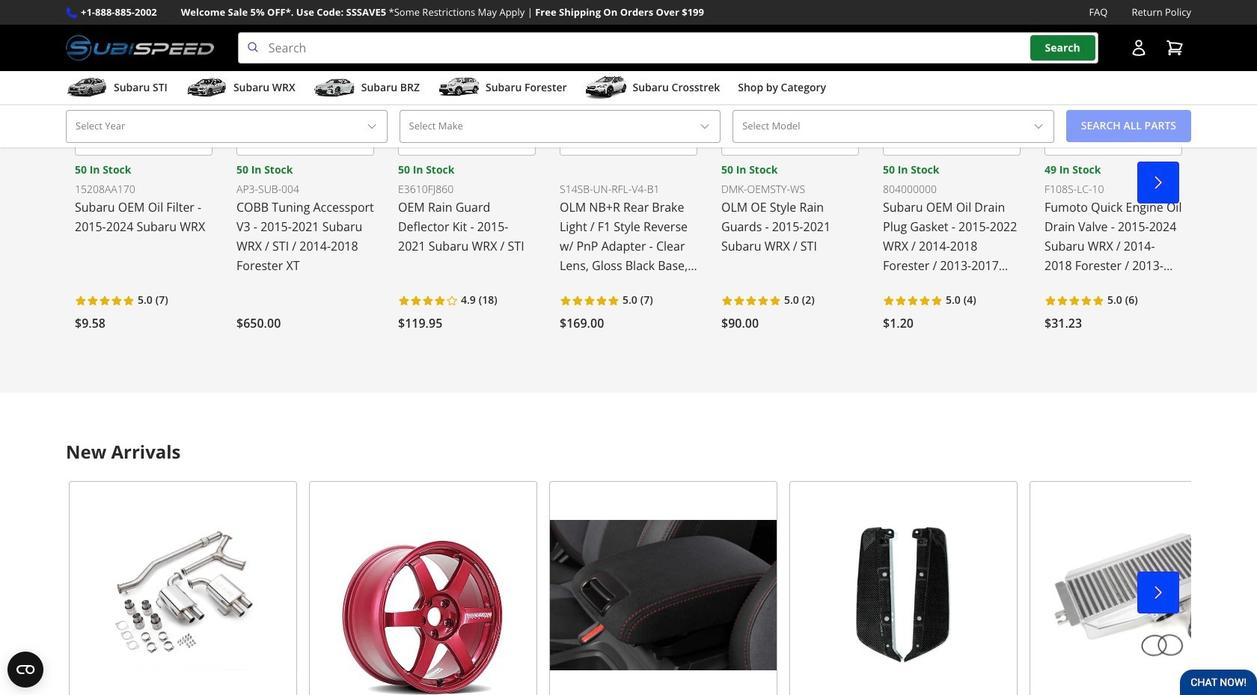 Task type: describe. For each thing, give the bounding box(es) containing it.
a subaru crosstrek thumbnail image image
[[585, 76, 627, 99]]

Select Make button
[[399, 110, 721, 143]]

a subaru brz thumbnail image image
[[313, 76, 355, 99]]

select year image
[[366, 120, 378, 132]]

a subaru wrx thumbnail image image
[[186, 76, 227, 99]]

Select Model button
[[733, 110, 1055, 143]]

subispeed logo image
[[66, 32, 214, 64]]

subaru oem oil drain plug gasket - 2015-2022 wrx / 2014-2018 forester / 2013-2017 crosstrek / 2017-2020 impreza / 2013-2021 scion frs / subaru brz / toyota 86 image
[[883, 8, 1021, 156]]

grm113049 grimmspeed top mount intercooler 2022+ subaru wrx, image
[[1030, 481, 1258, 695]]

olm oe style rain guards - 2015-2021 subaru wrx / sti image
[[722, 8, 859, 156]]

search input field
[[238, 32, 1099, 64]]

fumoto quick engine oil drain valve - 2015-2024 subaru wrx / 2014-2018 forester / 2013-2016 scion fr-s / 2013-2020 subaru brz / 2017-2019 toyota 86 image
[[1045, 8, 1183, 156]]

Select Year button
[[66, 110, 387, 143]]

a subaru forester thumbnail image image
[[438, 76, 480, 99]]

vlkwvdgy41ehr volk te37 saga hyper red 18x10 +41 - 2015+ wrx / 2015+ stix4, image
[[309, 481, 538, 695]]

olm nb+r rear brake light / f1 style reverse w/ pnp adapter - clear lens, gloss black base, white bar - 2015-2021 subaru wrx / sti image
[[560, 8, 698, 156]]

a subaru sti thumbnail image image
[[66, 76, 108, 99]]

cob516100 cobb tuning 3in stainless steel vb cat back exhaust system 22+ subaru wrx, image
[[69, 481, 297, 695]]

select model image
[[1033, 120, 1045, 132]]

button image
[[1130, 39, 1148, 57]]



Task type: locate. For each thing, give the bounding box(es) containing it.
cobb tuning accessport v3 - 2015-2021 subaru wrx / sti / 2014-2018 forester xt image
[[237, 8, 374, 156]]

subaru oem oil filter - 2015-2024 subaru wrx image
[[75, 8, 213, 156]]

open widget image
[[7, 652, 43, 688]]

olmb.47011.1 olm s style carbon fiber rear spats - 2022+ subaru wrx, image
[[790, 481, 1018, 695]]

select make image
[[699, 120, 711, 132]]

subj2010vc001 subaru ultrasuede center armrest extension - 2022+ subaru wrx, image
[[550, 481, 778, 695]]

oem rain guard deflector kit - 2015-2021 subaru wrx / sti image
[[398, 8, 536, 156]]



Task type: vqa. For each thing, say whether or not it's contained in the screenshot.
COBB Tuning Accessport V3 - 2015-2021 Subaru WRX / STI / 2014-2018 Forester XT image
yes



